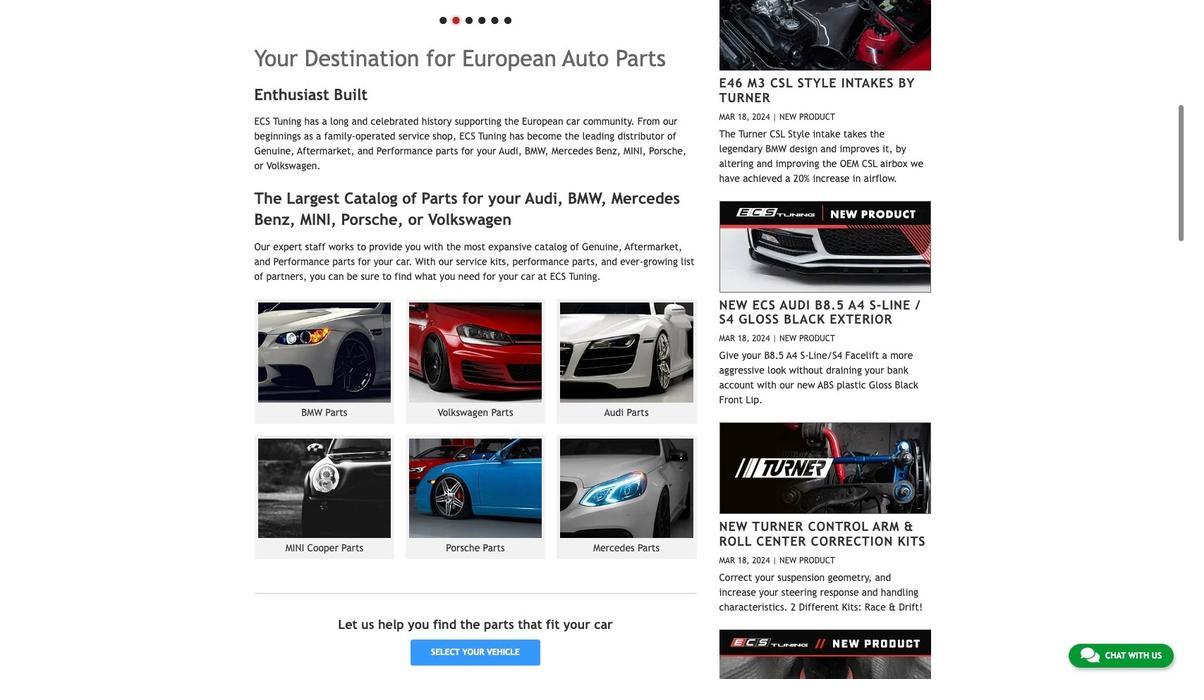 Task type: vqa. For each thing, say whether or not it's contained in the screenshot.
"New Turner Control Arm & Roll Center Correction Kits" image
yes



Task type: describe. For each thing, give the bounding box(es) containing it.
comments image
[[1081, 647, 1100, 664]]

new ecs center support bearings | b5/b6/b7/b8/c7/8p/8v image
[[719, 630, 931, 679]]



Task type: locate. For each thing, give the bounding box(es) containing it.
new turner control arm & roll center correction kits image
[[719, 423, 931, 515]]

e46 m3 csl style intakes by turner image
[[719, 0, 931, 71]]

new ecs audi b8.5 a4 s-line / s4 gloss black exterior image
[[719, 201, 931, 293]]



